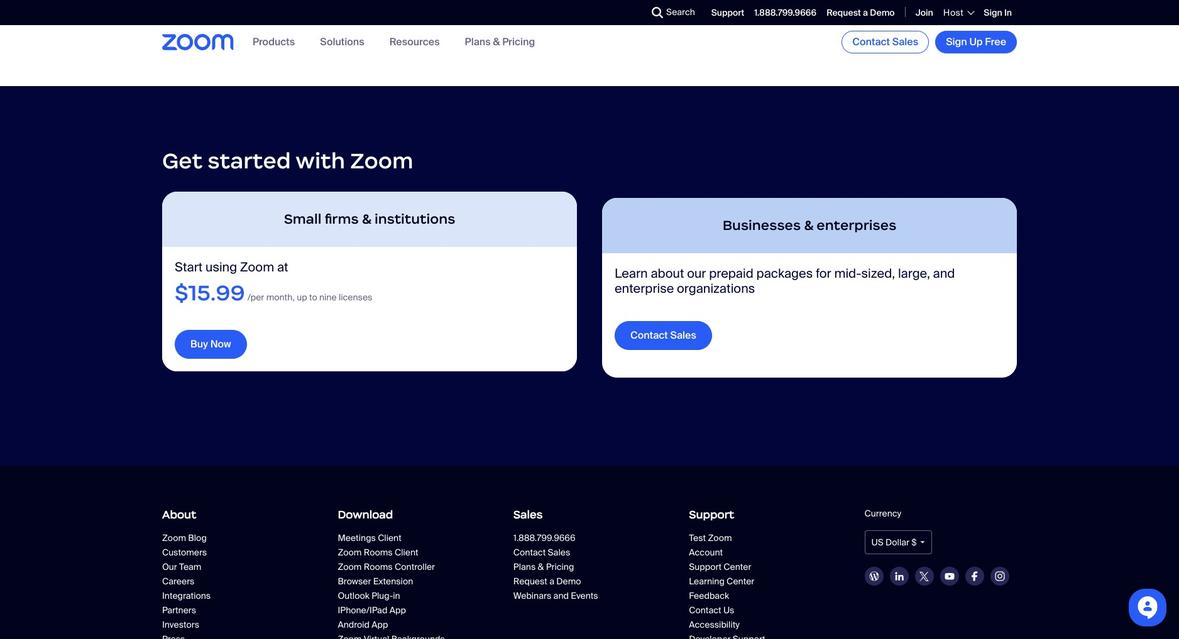 Task type: describe. For each thing, give the bounding box(es) containing it.
search image
[[652, 7, 663, 18]]

integrations link
[[162, 590, 282, 602]]

partners link
[[162, 605, 282, 616]]

in
[[1004, 7, 1012, 18]]

request a demo link for 1.888.799.9666
[[827, 7, 895, 18]]

1 vertical spatial center
[[727, 576, 754, 587]]

zoom inside start using zoom at $15.99 /per month, up to nine licenses
[[240, 259, 274, 276]]

about
[[162, 508, 196, 522]]

firms
[[325, 211, 359, 228]]

investors
[[162, 619, 199, 631]]

team
[[179, 562, 201, 573]]

sales inside 1.888.799.9666 contact sales plans & pricing request a demo webinars and events
[[548, 547, 570, 558]]

sales link
[[513, 504, 666, 526]]

for
[[816, 265, 831, 282]]

zoom down meetings
[[338, 547, 362, 558]]

zoom rooms controller link
[[338, 562, 457, 573]]

our
[[687, 265, 706, 282]]

zoom inside test zoom account support center learning center feedback contact us accessibility
[[708, 533, 732, 544]]

zoom up browser
[[338, 562, 362, 573]]

sign for sign up free
[[946, 35, 967, 48]]

0 vertical spatial request
[[827, 7, 861, 18]]

prepaid
[[709, 265, 754, 282]]

browser extension link
[[338, 576, 457, 587]]

large,
[[898, 265, 930, 282]]

feedback
[[689, 590, 729, 602]]

feedback link
[[689, 590, 808, 602]]

careers
[[162, 576, 194, 587]]

meetings client zoom rooms client zoom rooms controller browser extension outlook plug-in iphone/ipad app android app
[[338, 533, 435, 631]]

contact sales for the contact sales "link" to the middle
[[630, 329, 696, 342]]

outlook plug-in link
[[338, 590, 457, 602]]

organizations
[[677, 281, 755, 297]]

our
[[162, 562, 177, 573]]

test zoom link
[[689, 533, 841, 544]]

buy
[[190, 338, 208, 351]]

zoom rooms client link
[[338, 547, 457, 558]]

start
[[175, 259, 203, 276]]

zoom blog link
[[162, 533, 315, 544]]

us
[[723, 605, 734, 616]]

and inside learn about our prepaid packages for mid-sized, large, and enterprise organizations
[[933, 265, 955, 282]]

sign in
[[984, 7, 1012, 18]]

request a demo link for plans & pricing
[[513, 576, 633, 587]]

sign up free
[[946, 35, 1006, 48]]

blog
[[188, 533, 207, 544]]

accessibility
[[689, 619, 740, 631]]

get
[[162, 147, 202, 175]]

with
[[296, 147, 345, 175]]

packages
[[756, 265, 813, 282]]

now
[[210, 338, 231, 351]]

host button
[[943, 7, 974, 18]]

outlook
[[338, 590, 369, 602]]

start using zoom at $15.99 /per month, up to nine licenses
[[175, 259, 372, 307]]

1 horizontal spatial app
[[390, 605, 406, 616]]

using
[[206, 259, 237, 276]]

meetings
[[338, 533, 376, 544]]

support for "support" link to the bottom
[[689, 508, 734, 522]]

at
[[277, 259, 288, 276]]

get started with zoom
[[162, 147, 413, 175]]

events
[[571, 590, 598, 602]]

request inside 1.888.799.9666 contact sales plans & pricing request a demo webinars and events
[[513, 576, 547, 587]]

contact sales for top the contact sales "link"
[[852, 35, 918, 48]]

contact down enterprise
[[630, 329, 668, 342]]

us dollar $
[[872, 537, 917, 548]]

learn about our prepaid packages for mid-sized, large, and enterprise organizations
[[615, 265, 955, 297]]

search
[[666, 6, 695, 18]]

2 rooms from the top
[[364, 562, 393, 573]]

products
[[253, 35, 295, 49]]

browser
[[338, 576, 371, 587]]

controller
[[395, 562, 435, 573]]

& inside 1.888.799.9666 contact sales plans & pricing request a demo webinars and events
[[538, 562, 544, 573]]

meetings client link
[[338, 533, 490, 544]]

webinars
[[513, 590, 551, 602]]

1 vertical spatial plans & pricing link
[[513, 562, 633, 573]]

blog image
[[869, 572, 879, 582]]

search image
[[652, 7, 663, 18]]

1 horizontal spatial a
[[863, 7, 868, 18]]

0 vertical spatial support link
[[711, 7, 744, 18]]

test
[[689, 533, 706, 544]]

contact inside 1.888.799.9666 contact sales plans & pricing request a demo webinars and events
[[513, 547, 546, 558]]

month,
[[266, 292, 295, 303]]

1 vertical spatial support link
[[689, 504, 841, 526]]

mid-
[[834, 265, 861, 282]]

instagram image
[[995, 572, 1005, 582]]

1 vertical spatial contact sales link
[[615, 321, 712, 350]]

learning
[[689, 576, 725, 587]]

buy now
[[190, 338, 231, 351]]

small
[[284, 211, 321, 228]]

sales down 'organizations'
[[670, 329, 696, 342]]

up
[[297, 292, 307, 303]]

in
[[393, 590, 400, 602]]

plans inside 1.888.799.9666 contact sales plans & pricing request a demo webinars and events
[[513, 562, 536, 573]]

enterprise
[[615, 281, 674, 297]]

buy now link
[[175, 330, 247, 359]]

0 vertical spatial 1.888.799.9666 link
[[754, 7, 817, 18]]

up
[[969, 35, 983, 48]]

about
[[651, 265, 684, 282]]

0 vertical spatial center
[[724, 562, 751, 573]]



Task type: locate. For each thing, give the bounding box(es) containing it.
0 vertical spatial client
[[378, 533, 401, 544]]

contact sales link down enterprise
[[615, 321, 712, 350]]

licenses
[[339, 292, 372, 303]]

rooms up zoom rooms controller link
[[364, 547, 393, 558]]

1.888.799.9666 inside 1.888.799.9666 contact sales plans & pricing request a demo webinars and events
[[513, 533, 575, 544]]

0 vertical spatial pricing
[[502, 35, 535, 49]]

started
[[208, 147, 291, 175]]

iphone/ipad
[[338, 605, 387, 616]]

support for the topmost "support" link
[[711, 7, 744, 18]]

None search field
[[606, 3, 655, 23]]

sign in link
[[984, 7, 1012, 18]]

1 horizontal spatial plans
[[513, 562, 536, 573]]

businesses & enterprises
[[723, 217, 897, 234]]

small firms & institutions
[[284, 211, 455, 228]]

support inside "support" link
[[689, 508, 734, 522]]

support up the test
[[689, 508, 734, 522]]

and right large, at right
[[933, 265, 955, 282]]

sign left up
[[946, 35, 967, 48]]

accessibility link
[[689, 619, 808, 631]]

learning center link
[[689, 576, 808, 587]]

zoom logo image
[[162, 34, 234, 50]]

contact sales
[[852, 35, 918, 48], [630, 329, 696, 342]]

support down account
[[689, 562, 722, 573]]

resources
[[389, 35, 440, 49]]

dollar
[[886, 537, 910, 548]]

android
[[338, 619, 370, 631]]

support link right search
[[711, 7, 744, 18]]

1 horizontal spatial 1.888.799.9666 link
[[754, 7, 817, 18]]

center down 'support center' link
[[727, 576, 754, 587]]

our team link
[[162, 562, 282, 573]]

center up learning center link
[[724, 562, 751, 573]]

demo left 'join'
[[870, 7, 895, 18]]

0 vertical spatial 1.888.799.9666
[[754, 7, 817, 18]]

products button
[[253, 35, 295, 49]]

and inside 1.888.799.9666 contact sales plans & pricing request a demo webinars and events
[[554, 590, 569, 602]]

0 vertical spatial plans & pricing link
[[465, 35, 535, 49]]

demo up webinars and events link
[[556, 576, 581, 587]]

0 horizontal spatial request
[[513, 576, 547, 587]]

iphone/ipad app link
[[338, 605, 457, 616]]

twitter image
[[920, 572, 929, 581]]

webinars and events link
[[513, 590, 633, 602]]

1 horizontal spatial demo
[[870, 7, 895, 18]]

contact down request a demo
[[852, 35, 890, 48]]

0 vertical spatial contact sales link
[[842, 31, 929, 53]]

contact sales link down sales link on the bottom of page
[[513, 547, 633, 558]]

careers link
[[162, 576, 282, 587]]

app down outlook plug-in link
[[390, 605, 406, 616]]

client up zoom rooms client link
[[378, 533, 401, 544]]

enterprises
[[817, 217, 897, 234]]

nine
[[319, 292, 337, 303]]

youtube image
[[944, 573, 955, 580]]

1 vertical spatial and
[[554, 590, 569, 602]]

contact sales down enterprise
[[630, 329, 696, 342]]

1 vertical spatial sign
[[946, 35, 967, 48]]

and left the events
[[554, 590, 569, 602]]

1 vertical spatial pricing
[[546, 562, 574, 573]]

1 rooms from the top
[[364, 547, 393, 558]]

0 vertical spatial plans
[[465, 35, 491, 49]]

test zoom account support center learning center feedback contact us accessibility
[[689, 533, 754, 631]]

1 vertical spatial client
[[395, 547, 418, 558]]

to
[[309, 292, 317, 303]]

zoom up "customers"
[[162, 533, 186, 544]]

2 vertical spatial support
[[689, 562, 722, 573]]

2 vertical spatial contact sales link
[[513, 547, 633, 558]]

currency
[[865, 508, 901, 519]]

contact sales down request a demo
[[852, 35, 918, 48]]

0 vertical spatial rooms
[[364, 547, 393, 558]]

a up webinars
[[549, 576, 554, 587]]

1 vertical spatial 1.888.799.9666
[[513, 533, 575, 544]]

1 vertical spatial contact sales
[[630, 329, 696, 342]]

contact sales inside main content
[[630, 329, 696, 342]]

sales down 'join'
[[892, 35, 918, 48]]

0 horizontal spatial 1.888.799.9666
[[513, 533, 575, 544]]

linked in image
[[895, 572, 904, 581]]

1 vertical spatial plans
[[513, 562, 536, 573]]

resources button
[[389, 35, 440, 49]]

zoom blog customers our team careers integrations partners investors
[[162, 533, 211, 631]]

drop down icon image
[[920, 541, 925, 544]]

0 horizontal spatial a
[[549, 576, 554, 587]]

0 horizontal spatial contact sales
[[630, 329, 696, 342]]

download link
[[338, 504, 490, 526]]

app down iphone/ipad
[[372, 619, 388, 631]]

contact sales link
[[842, 31, 929, 53], [615, 321, 712, 350], [513, 547, 633, 558]]

0 vertical spatial contact sales
[[852, 35, 918, 48]]

support right search
[[711, 7, 744, 18]]

sign left in
[[984, 7, 1002, 18]]

host
[[943, 7, 964, 18]]

0 horizontal spatial sign
[[946, 35, 967, 48]]

main content
[[0, 0, 1179, 466]]

0 horizontal spatial app
[[372, 619, 388, 631]]

0 horizontal spatial pricing
[[502, 35, 535, 49]]

$15.99
[[175, 279, 245, 307]]

sized,
[[861, 265, 895, 282]]

plans & pricing link
[[465, 35, 535, 49], [513, 562, 633, 573]]

0 vertical spatial sign
[[984, 7, 1002, 18]]

1.888.799.9666 contact sales plans & pricing request a demo webinars and events
[[513, 533, 598, 602]]

demo inside 1.888.799.9666 contact sales plans & pricing request a demo webinars and events
[[556, 576, 581, 587]]

/per
[[247, 292, 264, 303]]

1 horizontal spatial contact sales
[[852, 35, 918, 48]]

sign
[[984, 7, 1002, 18], [946, 35, 967, 48]]

client
[[378, 533, 401, 544], [395, 547, 418, 558]]

plans
[[465, 35, 491, 49], [513, 562, 536, 573]]

support center link
[[689, 562, 808, 573]]

0 vertical spatial request a demo link
[[827, 7, 895, 18]]

businesses
[[723, 217, 801, 234]]

zoom up account
[[708, 533, 732, 544]]

support
[[711, 7, 744, 18], [689, 508, 734, 522], [689, 562, 722, 573]]

sign for sign in
[[984, 7, 1002, 18]]

sales inside sales link
[[513, 508, 543, 522]]

customers link
[[162, 547, 282, 558]]

1 vertical spatial 1.888.799.9666 link
[[513, 533, 666, 544]]

a inside 1.888.799.9666 contact sales plans & pricing request a demo webinars and events
[[549, 576, 554, 587]]

investors link
[[162, 619, 282, 631]]

1.888.799.9666 for 1.888.799.9666 contact sales plans & pricing request a demo webinars and events
[[513, 533, 575, 544]]

1 vertical spatial app
[[372, 619, 388, 631]]

facebook image
[[971, 572, 978, 582]]

1 vertical spatial request
[[513, 576, 547, 587]]

request a demo
[[827, 7, 895, 18]]

learn
[[615, 265, 648, 282]]

zoom up small firms & institutions
[[350, 147, 413, 175]]

institutions
[[375, 211, 455, 228]]

rooms up extension
[[364, 562, 393, 573]]

extension
[[373, 576, 413, 587]]

main content containing get started with zoom
[[0, 0, 1179, 466]]

1.888.799.9666 for 1.888.799.9666
[[754, 7, 817, 18]]

us dollar $ button
[[865, 531, 932, 555]]

a left 'join'
[[863, 7, 868, 18]]

sign up free link
[[935, 31, 1017, 53]]

1 vertical spatial support
[[689, 508, 734, 522]]

0 horizontal spatial 1.888.799.9666 link
[[513, 533, 666, 544]]

solutions button
[[320, 35, 364, 49]]

support link up test zoom link
[[689, 504, 841, 526]]

pricing inside 1.888.799.9666 contact sales plans & pricing request a demo webinars and events
[[546, 562, 574, 573]]

1.888.799.9666
[[754, 7, 817, 18], [513, 533, 575, 544]]

1 horizontal spatial request
[[827, 7, 861, 18]]

plans & pricing
[[465, 35, 535, 49]]

0 vertical spatial app
[[390, 605, 406, 616]]

join link
[[916, 7, 933, 18]]

0 horizontal spatial demo
[[556, 576, 581, 587]]

sales up webinars and events link
[[548, 547, 570, 558]]

integrations
[[162, 590, 211, 602]]

contact down feedback
[[689, 605, 721, 616]]

1 horizontal spatial 1.888.799.9666
[[754, 7, 817, 18]]

contact sales link down request a demo
[[842, 31, 929, 53]]

1 vertical spatial rooms
[[364, 562, 393, 573]]

0 vertical spatial demo
[[870, 7, 895, 18]]

contact up webinars
[[513, 547, 546, 558]]

0 vertical spatial a
[[863, 7, 868, 18]]

app
[[390, 605, 406, 616], [372, 619, 388, 631]]

a
[[863, 7, 868, 18], [549, 576, 554, 587]]

1 vertical spatial demo
[[556, 576, 581, 587]]

support inside test zoom account support center learning center feedback contact us accessibility
[[689, 562, 722, 573]]

pricing
[[502, 35, 535, 49], [546, 562, 574, 573]]

zoom
[[350, 147, 413, 175], [240, 259, 274, 276], [162, 533, 186, 544], [708, 533, 732, 544], [338, 547, 362, 558], [338, 562, 362, 573]]

demo
[[870, 7, 895, 18], [556, 576, 581, 587]]

customers
[[162, 547, 207, 558]]

contact inside test zoom account support center learning center feedback contact us accessibility
[[689, 605, 721, 616]]

us
[[872, 537, 884, 548]]

1 horizontal spatial sign
[[984, 7, 1002, 18]]

client down meetings client link
[[395, 547, 418, 558]]

0 horizontal spatial and
[[554, 590, 569, 602]]

solutions
[[320, 35, 364, 49]]

download
[[338, 508, 393, 522]]

free
[[985, 35, 1006, 48]]

partners
[[162, 605, 196, 616]]

0 horizontal spatial request a demo link
[[513, 576, 633, 587]]

join
[[916, 7, 933, 18]]

1 horizontal spatial request a demo link
[[827, 7, 895, 18]]

contact us link
[[689, 605, 808, 616]]

0 vertical spatial support
[[711, 7, 744, 18]]

0 horizontal spatial plans
[[465, 35, 491, 49]]

zoom left at
[[240, 259, 274, 276]]

request
[[827, 7, 861, 18], [513, 576, 547, 587]]

plug-
[[372, 590, 393, 602]]

sales up 1.888.799.9666 contact sales plans & pricing request a demo webinars and events
[[513, 508, 543, 522]]

account
[[689, 547, 723, 558]]

1 vertical spatial request a demo link
[[513, 576, 633, 587]]

1 horizontal spatial pricing
[[546, 562, 574, 573]]

1 horizontal spatial and
[[933, 265, 955, 282]]

about link
[[162, 504, 315, 526]]

1 vertical spatial a
[[549, 576, 554, 587]]

account link
[[689, 547, 808, 558]]

0 vertical spatial and
[[933, 265, 955, 282]]

zoom inside zoom blog customers our team careers integrations partners investors
[[162, 533, 186, 544]]



Task type: vqa. For each thing, say whether or not it's contained in the screenshot.
Partners
yes



